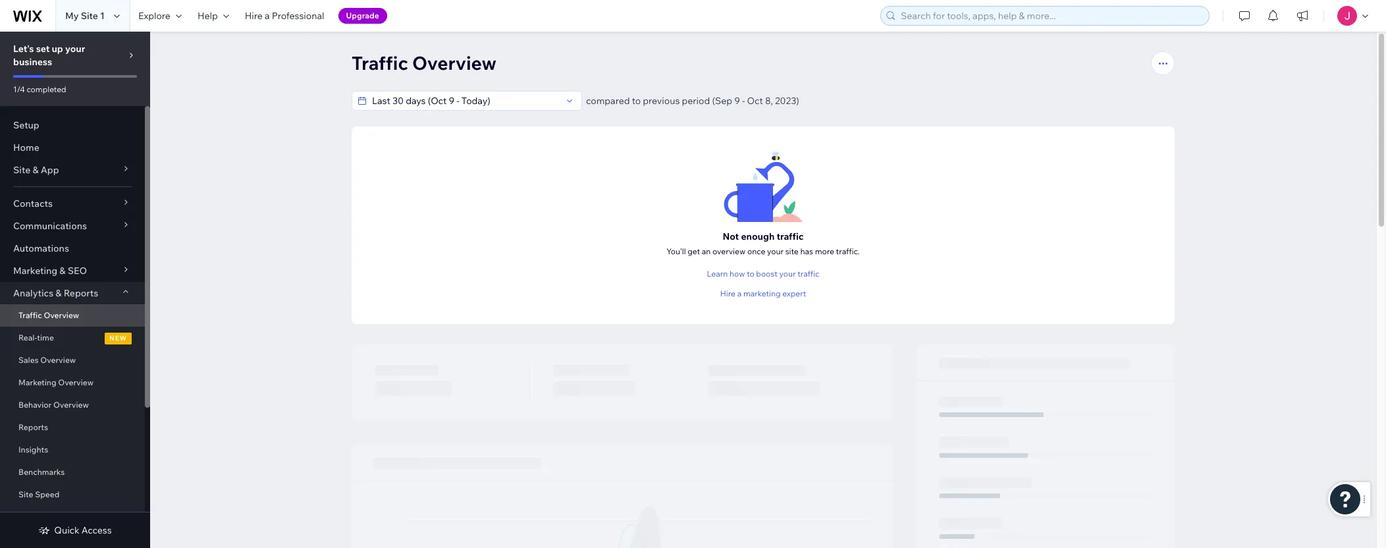 Task type: vqa. For each thing, say whether or not it's contained in the screenshot.
Setup link at left top
yes



Task type: locate. For each thing, give the bounding box(es) containing it.
learn how to boost your traffic
[[707, 269, 820, 279]]

0 vertical spatial traffic
[[352, 51, 408, 74]]

quick access
[[54, 524, 112, 536]]

your
[[65, 43, 85, 55], [768, 246, 784, 256], [780, 269, 796, 279]]

overview for marketing overview link
[[58, 378, 94, 387]]

overview
[[713, 246, 746, 256]]

& down marketing & seo
[[56, 287, 62, 299]]

benchmarks
[[18, 467, 65, 477]]

traffic.
[[837, 246, 860, 256]]

traffic overview
[[352, 51, 497, 74], [18, 310, 79, 320]]

uptime & security link
[[0, 506, 145, 528]]

security
[[55, 512, 86, 522]]

marketing for marketing overview
[[18, 378, 56, 387]]

hire a marketing expert link
[[721, 288, 807, 299]]

None field
[[368, 92, 562, 110]]

compared to previous period (sep 9 - oct 8, 2023)
[[586, 95, 800, 107]]

2 vertical spatial your
[[780, 269, 796, 279]]

overview
[[412, 51, 497, 74], [44, 310, 79, 320], [40, 355, 76, 365], [58, 378, 94, 387], [53, 400, 89, 410]]

hire a marketing expert
[[721, 289, 807, 298]]

0 vertical spatial to
[[632, 95, 641, 107]]

up
[[52, 43, 63, 55]]

to
[[632, 95, 641, 107], [747, 269, 755, 279]]

1/4
[[13, 84, 25, 94]]

set
[[36, 43, 50, 55]]

how
[[730, 269, 745, 279]]

behavior overview
[[18, 400, 89, 410]]

analytics
[[13, 287, 53, 299]]

0 horizontal spatial traffic overview
[[18, 310, 79, 320]]

explore
[[138, 10, 171, 22]]

behavior
[[18, 400, 52, 410]]

0 vertical spatial reports
[[64, 287, 98, 299]]

0 vertical spatial hire
[[245, 10, 263, 22]]

completed
[[27, 84, 66, 94]]

0 vertical spatial traffic overview
[[352, 51, 497, 74]]

1/4 completed
[[13, 84, 66, 94]]

a down how
[[738, 289, 742, 298]]

site left speed
[[18, 490, 33, 499]]

real-time
[[18, 333, 54, 343]]

& right uptime
[[48, 512, 53, 522]]

site for site & app
[[13, 164, 30, 176]]

1 vertical spatial hire
[[721, 289, 736, 298]]

2 vertical spatial site
[[18, 490, 33, 499]]

0 vertical spatial marketing
[[13, 265, 57, 277]]

0 horizontal spatial a
[[265, 10, 270, 22]]

& left app
[[33, 164, 39, 176]]

compared
[[586, 95, 630, 107]]

access
[[82, 524, 112, 536]]

reports inside dropdown button
[[64, 287, 98, 299]]

&
[[33, 164, 39, 176], [60, 265, 66, 277], [56, 287, 62, 299], [48, 512, 53, 522]]

your right up
[[65, 43, 85, 55]]

1 vertical spatial a
[[738, 289, 742, 298]]

speed
[[35, 490, 59, 499]]

marketing up analytics
[[13, 265, 57, 277]]

marketing overview
[[18, 378, 94, 387]]

insights
[[18, 445, 48, 455]]

& inside dropdown button
[[56, 287, 62, 299]]

overview inside "link"
[[40, 355, 76, 365]]

oct
[[748, 95, 763, 107]]

hire down how
[[721, 289, 736, 298]]

help
[[198, 10, 218, 22]]

0 vertical spatial your
[[65, 43, 85, 55]]

1 horizontal spatial reports
[[64, 287, 98, 299]]

traffic down the has
[[798, 269, 820, 279]]

real-
[[18, 333, 37, 343]]

traffic down analytics
[[18, 310, 42, 320]]

1 horizontal spatial traffic overview
[[352, 51, 497, 74]]

enough
[[742, 230, 775, 242]]

marketing up behavior
[[18, 378, 56, 387]]

professional
[[272, 10, 325, 22]]

hire for hire a marketing expert
[[721, 289, 736, 298]]

a
[[265, 10, 270, 22], [738, 289, 742, 298]]

more
[[815, 246, 835, 256]]

your left site on the top of the page
[[768, 246, 784, 256]]

0 vertical spatial a
[[265, 10, 270, 22]]

marketing
[[13, 265, 57, 277], [18, 378, 56, 387]]

uptime & security
[[18, 512, 86, 522]]

your inside not enough traffic you'll get an overview once your site has more traffic.
[[768, 246, 784, 256]]

traffic down "upgrade" button
[[352, 51, 408, 74]]

home link
[[0, 136, 145, 159]]

traffic
[[777, 230, 804, 242], [798, 269, 820, 279]]

site
[[81, 10, 98, 22], [13, 164, 30, 176], [18, 490, 33, 499]]

to left previous
[[632, 95, 641, 107]]

hire
[[245, 10, 263, 22], [721, 289, 736, 298]]

1 horizontal spatial a
[[738, 289, 742, 298]]

traffic
[[352, 51, 408, 74], [18, 310, 42, 320]]

& for uptime
[[48, 512, 53, 522]]

1 vertical spatial reports
[[18, 422, 48, 432]]

0 horizontal spatial hire
[[245, 10, 263, 22]]

reports down seo
[[64, 287, 98, 299]]

marketing inside dropdown button
[[13, 265, 57, 277]]

traffic up site on the top of the page
[[777, 230, 804, 242]]

home
[[13, 142, 39, 154]]

& for analytics
[[56, 287, 62, 299]]

traffic inside sidebar element
[[18, 310, 42, 320]]

1 horizontal spatial hire
[[721, 289, 736, 298]]

1 vertical spatial traffic overview
[[18, 310, 79, 320]]

to right how
[[747, 269, 755, 279]]

your inside let's set up your business
[[65, 43, 85, 55]]

1 vertical spatial to
[[747, 269, 755, 279]]

1 vertical spatial marketing
[[18, 378, 56, 387]]

communications button
[[0, 215, 145, 237]]

1 vertical spatial traffic
[[18, 310, 42, 320]]

& for marketing
[[60, 265, 66, 277]]

hire for hire a professional
[[245, 10, 263, 22]]

1 vertical spatial your
[[768, 246, 784, 256]]

0 vertical spatial traffic
[[777, 230, 804, 242]]

learn
[[707, 269, 728, 279]]

site inside dropdown button
[[13, 164, 30, 176]]

1 vertical spatial site
[[13, 164, 30, 176]]

boost
[[757, 269, 778, 279]]

(sep
[[713, 95, 733, 107]]

seo
[[68, 265, 87, 277]]

hire right help button
[[245, 10, 263, 22]]

site left "1"
[[81, 10, 98, 22]]

quick
[[54, 524, 80, 536]]

reports up insights
[[18, 422, 48, 432]]

get
[[688, 246, 700, 256]]

communications
[[13, 220, 87, 232]]

reports
[[64, 287, 98, 299], [18, 422, 48, 432]]

a left professional
[[265, 10, 270, 22]]

& left seo
[[60, 265, 66, 277]]

your right boost
[[780, 269, 796, 279]]

site down the home at the left
[[13, 164, 30, 176]]

analytics & reports button
[[0, 282, 145, 304]]

0 horizontal spatial traffic
[[18, 310, 42, 320]]

learn how to boost your traffic link
[[707, 268, 820, 280]]



Task type: describe. For each thing, give the bounding box(es) containing it.
site & app
[[13, 164, 59, 176]]

1
[[100, 10, 105, 22]]

upgrade
[[346, 11, 379, 20]]

marketing overview link
[[0, 372, 145, 394]]

has
[[801, 246, 814, 256]]

1 vertical spatial traffic
[[798, 269, 820, 279]]

site speed link
[[0, 484, 145, 506]]

setup link
[[0, 114, 145, 136]]

behavior overview link
[[0, 394, 145, 416]]

app
[[41, 164, 59, 176]]

not
[[723, 230, 739, 242]]

& for site
[[33, 164, 39, 176]]

sales overview link
[[0, 349, 145, 372]]

2023)
[[775, 95, 800, 107]]

marketing & seo
[[13, 265, 87, 277]]

you'll
[[667, 246, 686, 256]]

hire a professional link
[[237, 0, 332, 32]]

1 horizontal spatial to
[[747, 269, 755, 279]]

site
[[786, 246, 799, 256]]

automations
[[13, 242, 69, 254]]

my site 1
[[65, 10, 105, 22]]

marketing
[[744, 289, 781, 298]]

sales overview
[[18, 355, 76, 365]]

time
[[37, 333, 54, 343]]

page skeleton image
[[352, 344, 1175, 548]]

0 horizontal spatial to
[[632, 95, 641, 107]]

sales
[[18, 355, 39, 365]]

automations link
[[0, 237, 145, 260]]

hire a professional
[[245, 10, 325, 22]]

new
[[109, 334, 127, 343]]

expert
[[783, 289, 807, 298]]

Search for tools, apps, help & more... field
[[897, 7, 1206, 25]]

an
[[702, 246, 711, 256]]

insights link
[[0, 439, 145, 461]]

overview for traffic overview link
[[44, 310, 79, 320]]

quick access button
[[38, 524, 112, 536]]

marketing & seo button
[[0, 260, 145, 282]]

upgrade button
[[338, 8, 387, 24]]

0 vertical spatial site
[[81, 10, 98, 22]]

help button
[[190, 0, 237, 32]]

once
[[748, 246, 766, 256]]

period
[[682, 95, 710, 107]]

0 horizontal spatial reports
[[18, 422, 48, 432]]

site speed
[[18, 490, 59, 499]]

8,
[[766, 95, 773, 107]]

traffic inside not enough traffic you'll get an overview once your site has more traffic.
[[777, 230, 804, 242]]

traffic overview link
[[0, 304, 145, 327]]

business
[[13, 56, 52, 68]]

marketing for marketing & seo
[[13, 265, 57, 277]]

benchmarks link
[[0, 461, 145, 484]]

site & app button
[[0, 159, 145, 181]]

sidebar element
[[0, 32, 150, 548]]

overview for behavior overview link
[[53, 400, 89, 410]]

overview for sales overview "link"
[[40, 355, 76, 365]]

let's
[[13, 43, 34, 55]]

9
[[735, 95, 740, 107]]

1 horizontal spatial traffic
[[352, 51, 408, 74]]

my
[[65, 10, 79, 22]]

site for site speed
[[18, 490, 33, 499]]

let's set up your business
[[13, 43, 85, 68]]

contacts
[[13, 198, 53, 210]]

a for professional
[[265, 10, 270, 22]]

setup
[[13, 119, 39, 131]]

reports link
[[0, 416, 145, 439]]

-
[[743, 95, 745, 107]]

traffic overview inside sidebar element
[[18, 310, 79, 320]]

contacts button
[[0, 192, 145, 215]]

a for marketing
[[738, 289, 742, 298]]

not enough traffic you'll get an overview once your site has more traffic.
[[667, 230, 860, 256]]

previous
[[643, 95, 680, 107]]

uptime
[[18, 512, 46, 522]]

analytics & reports
[[13, 287, 98, 299]]



